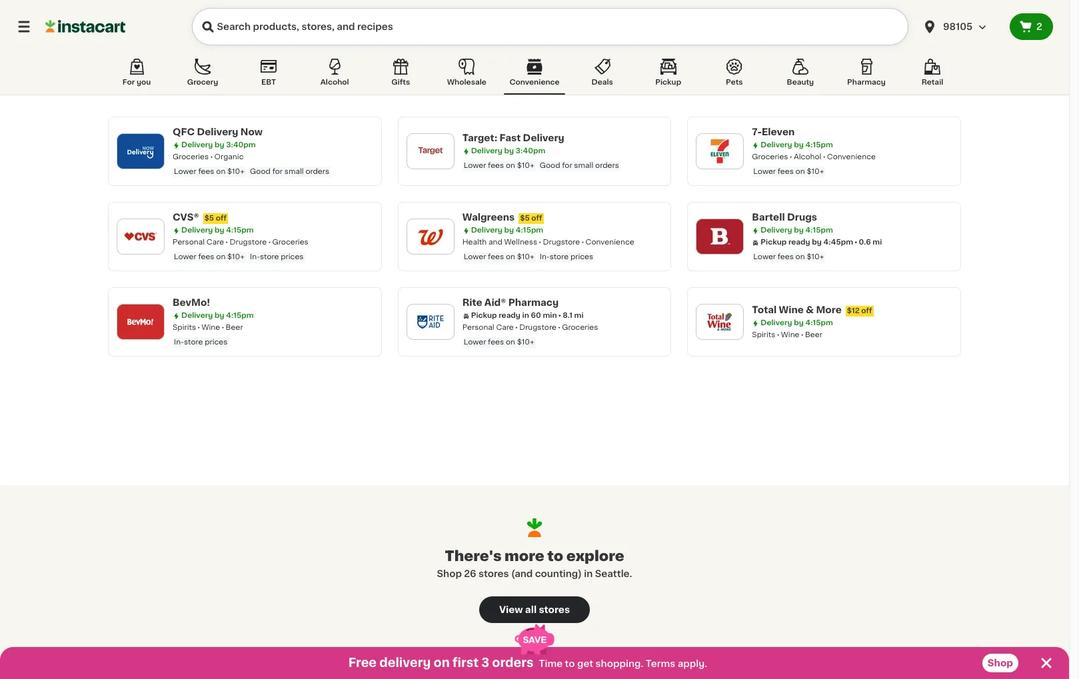 Task type: describe. For each thing, give the bounding box(es) containing it.
pharmacy button
[[838, 56, 896, 95]]

target: fast delivery
[[463, 133, 565, 143]]

lower fees on $10+ for drugs
[[754, 253, 825, 261]]

rite aid® pharmacy
[[463, 298, 559, 307]]

counting)
[[535, 570, 582, 579]]

spirits wine beer for total wine & more logo
[[753, 331, 823, 339]]

qfc delivery now
[[173, 127, 263, 137]]

off for walgreens
[[532, 215, 543, 222]]

walgreens logo image
[[413, 219, 448, 254]]

delivery for "7-eleven logo"
[[761, 141, 793, 149]]

health
[[463, 239, 487, 246]]

total
[[753, 305, 777, 315]]

wholesale
[[447, 79, 487, 86]]

total wine & more $12 off
[[753, 305, 873, 315]]

$5 for cvs®
[[205, 215, 214, 222]]

deals button
[[574, 56, 631, 95]]

by for total wine & more logo
[[795, 319, 804, 327]]

4:15pm for the bevmo! logo at the left of page
[[226, 312, 254, 319]]

1 horizontal spatial good
[[540, 162, 561, 169]]

26
[[464, 570, 477, 579]]

personal care drugstore groceries for 8.1 mi
[[463, 324, 599, 331]]

shopping.
[[596, 660, 644, 669]]

groceries alcohol convenience
[[753, 153, 876, 161]]

lower down groceries organic
[[174, 168, 197, 175]]

pickup ready by 4:45pm
[[761, 239, 854, 246]]

wine left &
[[779, 305, 804, 315]]

to inside free delivery on first 3 orders time to get shopping. terms apply.
[[565, 660, 575, 669]]

beauty button
[[772, 56, 830, 95]]

Search field
[[192, 8, 909, 45]]

by left 4:45pm
[[813, 239, 822, 246]]

grocery button
[[174, 56, 231, 95]]

view all stores link
[[480, 597, 590, 624]]

pickup button
[[640, 56, 697, 95]]

98105
[[944, 22, 973, 31]]

pets
[[726, 79, 743, 86]]

&
[[806, 305, 814, 315]]

by for walgreens logo
[[505, 227, 514, 234]]

4:45pm
[[824, 239, 854, 246]]

mi for 8.1 mi
[[575, 312, 584, 319]]

delivery by 4:15pm for total wine & more logo
[[761, 319, 834, 327]]

0 horizontal spatial lower fees on $10+ good for small orders
[[174, 168, 330, 175]]

walgreens
[[463, 213, 515, 222]]

drugstore for 8.1 mi
[[520, 324, 557, 331]]

2 horizontal spatial orders
[[596, 162, 620, 169]]

stores inside there's more to explore shop 26 stores (and counting) in seattle.
[[479, 570, 509, 579]]

delivery
[[380, 658, 431, 670]]

pickup ready in 60 min
[[471, 312, 557, 319]]

lower down target:
[[464, 162, 486, 169]]

view all stores button
[[480, 597, 590, 624]]

store for walgreens
[[550, 253, 569, 261]]

delivery for the qfc delivery now logo
[[181, 141, 213, 149]]

ready for by
[[789, 239, 811, 246]]

1 horizontal spatial convenience
[[586, 239, 635, 246]]

shop inside button
[[988, 659, 1014, 668]]

target:
[[463, 133, 498, 143]]

0 horizontal spatial in
[[523, 312, 529, 319]]

there's
[[445, 550, 502, 564]]

bevmo! logo image
[[123, 305, 158, 339]]

7-eleven
[[753, 127, 795, 137]]

delivery for bartell drugs logo
[[761, 227, 793, 234]]

4:15pm for total wine & more logo
[[806, 319, 834, 327]]

bartell drugs logo image
[[703, 219, 738, 254]]

lower fees on $10+ for eleven
[[754, 168, 825, 175]]

spirits for total wine & more logo
[[753, 331, 776, 339]]

98105 button
[[914, 8, 1010, 45]]

3:40pm for delivery
[[516, 147, 546, 155]]

1 horizontal spatial small
[[575, 162, 594, 169]]

get
[[578, 660, 594, 669]]

$5 for walgreens
[[520, 215, 530, 222]]

and
[[489, 239, 503, 246]]

free
[[349, 658, 377, 670]]

on down groceries alcohol convenience
[[796, 168, 805, 175]]

1 horizontal spatial orders
[[492, 658, 534, 670]]

for
[[123, 79, 135, 86]]

first
[[453, 658, 479, 670]]

personal for delivery by 4:15pm
[[173, 239, 205, 246]]

fees down pickup ready in 60 min
[[488, 339, 504, 346]]

you
[[137, 79, 151, 86]]

lower fees on $10+ for aid®
[[464, 339, 535, 346]]

8.1 mi
[[563, 312, 584, 319]]

convenience inside 'button'
[[510, 79, 560, 86]]

0.6 mi
[[859, 239, 883, 246]]

4:15pm for cvs® logo
[[226, 227, 254, 234]]

8.1
[[563, 312, 573, 319]]

by for bartell drugs logo
[[795, 227, 804, 234]]

wellness
[[505, 239, 538, 246]]

2
[[1037, 22, 1043, 31]]

cvs® logo image
[[123, 219, 158, 254]]

view
[[499, 606, 523, 615]]

qfc delivery now logo image
[[123, 134, 158, 169]]

lower fees on $10+ in-store prices for walgreens
[[464, 253, 594, 261]]

1 vertical spatial alcohol
[[794, 153, 822, 161]]

for you button
[[108, 56, 165, 95]]

aid®
[[485, 298, 507, 307]]

delivery for target: fast delivery logo
[[471, 147, 503, 155]]

3:40pm for now
[[226, 141, 256, 149]]

3
[[482, 658, 490, 670]]

98105 button
[[922, 8, 1002, 45]]

personal care drugstore groceries for delivery by 4:15pm
[[173, 239, 309, 246]]

cvs® $5 off
[[173, 213, 227, 222]]

(and
[[511, 570, 533, 579]]

delivery by 3:40pm for fast
[[471, 147, 546, 155]]

shop button
[[983, 654, 1019, 673]]

in-store prices
[[174, 339, 228, 346]]

groceries organic
[[173, 153, 244, 161]]

lower down cvs®
[[174, 253, 197, 261]]

grocery
[[187, 79, 218, 86]]

on down wellness
[[506, 253, 516, 261]]

save image
[[515, 625, 555, 655]]

0 horizontal spatial pharmacy
[[509, 298, 559, 307]]

off for cvs®
[[216, 215, 227, 222]]

on down fast
[[506, 162, 516, 169]]

wholesale button
[[438, 56, 496, 95]]

0 horizontal spatial in-
[[174, 339, 184, 346]]



Task type: vqa. For each thing, say whether or not it's contained in the screenshot.
EBT
yes



Task type: locate. For each thing, give the bounding box(es) containing it.
$5 inside "walgreens $5 off"
[[520, 215, 530, 222]]

0 vertical spatial lower fees on $10+
[[754, 168, 825, 175]]

health and wellness drugstore convenience
[[463, 239, 635, 246]]

pickup down bartell
[[761, 239, 787, 246]]

gifts button
[[372, 56, 430, 95]]

1 vertical spatial pharmacy
[[509, 298, 559, 307]]

0 horizontal spatial beer
[[226, 324, 243, 331]]

on down cvs® $5 off
[[216, 253, 226, 261]]

in- for walgreens
[[540, 253, 550, 261]]

on down pickup ready in 60 min
[[506, 339, 516, 346]]

delivery by 4:15pm for cvs® logo
[[181, 227, 254, 234]]

$5
[[205, 215, 214, 222], [520, 215, 530, 222]]

2 horizontal spatial off
[[862, 307, 873, 315]]

2 $5 from the left
[[520, 215, 530, 222]]

by for target: fast delivery logo
[[505, 147, 514, 155]]

to up 'counting)'
[[548, 550, 564, 564]]

for you
[[123, 79, 151, 86]]

bevmo!
[[173, 298, 210, 307]]

0 horizontal spatial 3:40pm
[[226, 141, 256, 149]]

0 vertical spatial pharmacy
[[848, 79, 886, 86]]

eleven
[[762, 127, 795, 137]]

on down the organic
[[216, 168, 226, 175]]

gifts
[[392, 79, 410, 86]]

1 vertical spatial personal
[[463, 324, 495, 331]]

delivery for total wine & more logo
[[761, 319, 793, 327]]

1 $5 from the left
[[205, 215, 214, 222]]

ebt
[[261, 79, 276, 86]]

in
[[523, 312, 529, 319], [585, 570, 593, 579]]

lower fees on $10+ down pickup ready in 60 min
[[464, 339, 535, 346]]

fees down groceries alcohol convenience
[[778, 168, 794, 175]]

0 vertical spatial ready
[[789, 239, 811, 246]]

7-
[[753, 127, 762, 137]]

0 horizontal spatial to
[[548, 550, 564, 564]]

4:15pm up wellness
[[516, 227, 544, 234]]

ebt button
[[240, 56, 298, 95]]

stores inside the view all stores button
[[539, 606, 570, 615]]

on left first
[[434, 658, 450, 670]]

lower down rite
[[464, 339, 486, 346]]

1 horizontal spatial pickup
[[656, 79, 682, 86]]

lower fees on $10+ in-store prices down wellness
[[464, 253, 594, 261]]

delivery by 4:15pm for the bevmo! logo at the left of page
[[181, 312, 254, 319]]

pickup for pickup
[[656, 79, 682, 86]]

1 horizontal spatial care
[[497, 324, 514, 331]]

lower
[[464, 162, 486, 169], [174, 168, 197, 175], [754, 168, 776, 175], [174, 253, 197, 261], [464, 253, 486, 261], [754, 253, 776, 261], [464, 339, 486, 346]]

close image
[[1039, 656, 1055, 672]]

4:15pm up groceries alcohol convenience
[[806, 141, 834, 149]]

0 vertical spatial shop
[[437, 570, 462, 579]]

0 horizontal spatial $5
[[205, 215, 214, 222]]

1 vertical spatial shop
[[988, 659, 1014, 668]]

0 horizontal spatial mi
[[575, 312, 584, 319]]

lower fees on $10+ down groceries alcohol convenience
[[754, 168, 825, 175]]

convenience button
[[504, 56, 565, 95]]

mi right 8.1 on the top right
[[575, 312, 584, 319]]

1 vertical spatial care
[[497, 324, 514, 331]]

1 horizontal spatial stores
[[539, 606, 570, 615]]

4:15pm down total wine & more $12 off
[[806, 319, 834, 327]]

ready for in
[[499, 312, 521, 319]]

delivery by 4:15pm down the bevmo!
[[181, 312, 254, 319]]

alcohol down eleven
[[794, 153, 822, 161]]

1 horizontal spatial lower fees on $10+ good for small orders
[[464, 162, 620, 169]]

1 horizontal spatial off
[[532, 215, 543, 222]]

1 vertical spatial lower fees on $10+
[[754, 253, 825, 261]]

fees down and
[[488, 253, 504, 261]]

bartell drugs
[[753, 213, 818, 222]]

delivery by 4:15pm down cvs® $5 off
[[181, 227, 254, 234]]

mi for 0.6 mi
[[873, 239, 883, 246]]

0 horizontal spatial delivery by 3:40pm
[[181, 141, 256, 149]]

shop left 26
[[437, 570, 462, 579]]

spirits wine beer down &
[[753, 331, 823, 339]]

by down total wine & more $12 off
[[795, 319, 804, 327]]

beer up in-store prices
[[226, 324, 243, 331]]

1 vertical spatial personal care drugstore groceries
[[463, 324, 599, 331]]

0 vertical spatial in
[[523, 312, 529, 319]]

shop categories tab list
[[108, 56, 962, 95]]

by down cvs® $5 off
[[215, 227, 224, 234]]

off inside cvs® $5 off
[[216, 215, 227, 222]]

off up health and wellness drugstore convenience
[[532, 215, 543, 222]]

rite
[[463, 298, 483, 307]]

to inside there's more to explore shop 26 stores (and counting) in seattle.
[[548, 550, 564, 564]]

$5 up wellness
[[520, 215, 530, 222]]

shop inside there's more to explore shop 26 stores (and counting) in seattle.
[[437, 570, 462, 579]]

pharmacy right beauty at the right top of the page
[[848, 79, 886, 86]]

by for the bevmo! logo at the left of page
[[215, 312, 224, 319]]

0 horizontal spatial personal
[[173, 239, 205, 246]]

$5 right cvs®
[[205, 215, 214, 222]]

1 horizontal spatial lower fees on $10+ in-store prices
[[464, 253, 594, 261]]

60
[[531, 312, 541, 319]]

2 horizontal spatial in-
[[540, 253, 550, 261]]

1 horizontal spatial delivery by 3:40pm
[[471, 147, 546, 155]]

0 horizontal spatial off
[[216, 215, 227, 222]]

1 vertical spatial pickup
[[761, 239, 787, 246]]

lower fees on $10+ good for small orders down the organic
[[174, 168, 330, 175]]

2 horizontal spatial pickup
[[761, 239, 787, 246]]

$5 inside cvs® $5 off
[[205, 215, 214, 222]]

1 horizontal spatial pharmacy
[[848, 79, 886, 86]]

pickup for pickup ready in 60 min
[[471, 312, 497, 319]]

$12
[[848, 307, 860, 315]]

shop left the close image
[[988, 659, 1014, 668]]

deals
[[592, 79, 613, 86]]

1 horizontal spatial prices
[[281, 253, 304, 261]]

care down cvs® $5 off
[[207, 239, 224, 246]]

by down qfc delivery now
[[215, 141, 224, 149]]

spirits up in-store prices
[[173, 324, 196, 331]]

7-eleven logo image
[[703, 134, 738, 169]]

free delivery on first 3 orders time to get shopping. terms apply.
[[349, 658, 708, 670]]

1 horizontal spatial for
[[562, 162, 573, 169]]

1 vertical spatial convenience
[[828, 153, 876, 161]]

pickup for pickup ready by 4:45pm
[[761, 239, 787, 246]]

in left 60
[[523, 312, 529, 319]]

delivery for walgreens logo
[[471, 227, 503, 234]]

None search field
[[192, 8, 909, 45]]

by down drugs
[[795, 227, 804, 234]]

delivery for the bevmo! logo at the left of page
[[181, 312, 213, 319]]

off inside "walgreens $5 off"
[[532, 215, 543, 222]]

0 horizontal spatial stores
[[479, 570, 509, 579]]

2 button
[[1010, 13, 1054, 40]]

fees down cvs® $5 off
[[198, 253, 214, 261]]

off inside total wine & more $12 off
[[862, 307, 873, 315]]

lower fees on $10+ in-store prices down cvs® $5 off
[[174, 253, 304, 261]]

0 vertical spatial stores
[[479, 570, 509, 579]]

personal down cvs®
[[173, 239, 205, 246]]

retail button
[[904, 56, 962, 95]]

groceries
[[173, 153, 209, 161], [753, 153, 789, 161], [273, 239, 309, 246], [562, 324, 599, 331]]

wine for the bevmo! logo at the left of page
[[202, 324, 220, 331]]

$10+
[[517, 162, 535, 169], [228, 168, 245, 175], [807, 168, 825, 175], [228, 253, 245, 261], [517, 253, 535, 261], [807, 253, 825, 261], [517, 339, 535, 346]]

lower fees on $10+ in-store prices for cvs®
[[174, 253, 304, 261]]

delivery by 4:15pm down drugs
[[761, 227, 834, 234]]

wine up in-store prices
[[202, 324, 220, 331]]

alcohol button
[[306, 56, 364, 95]]

0 vertical spatial mi
[[873, 239, 883, 246]]

0 horizontal spatial convenience
[[510, 79, 560, 86]]

pickup left pets
[[656, 79, 682, 86]]

drugs
[[788, 213, 818, 222]]

personal for 8.1 mi
[[463, 324, 495, 331]]

0 vertical spatial personal care drugstore groceries
[[173, 239, 309, 246]]

2 horizontal spatial store
[[550, 253, 569, 261]]

view all stores
[[499, 606, 570, 615]]

cvs®
[[173, 213, 199, 222]]

2 vertical spatial convenience
[[586, 239, 635, 246]]

lower fees on $10+ good for small orders
[[464, 162, 620, 169], [174, 168, 330, 175]]

pharmacy inside pharmacy button
[[848, 79, 886, 86]]

pickup down aid®
[[471, 312, 497, 319]]

0 vertical spatial personal
[[173, 239, 205, 246]]

retail
[[922, 79, 944, 86]]

2 vertical spatial lower fees on $10+
[[464, 339, 535, 346]]

personal care drugstore groceries down cvs® $5 off
[[173, 239, 309, 246]]

explore
[[567, 550, 625, 564]]

1 horizontal spatial beer
[[806, 331, 823, 339]]

lower fees on $10+ down "pickup ready by 4:45pm"
[[754, 253, 825, 261]]

beer for the bevmo! logo at the left of page
[[226, 324, 243, 331]]

wine for total wine & more logo
[[782, 331, 800, 339]]

0 horizontal spatial shop
[[437, 570, 462, 579]]

qfc
[[173, 127, 195, 137]]

0 vertical spatial care
[[207, 239, 224, 246]]

ready down rite aid® pharmacy
[[499, 312, 521, 319]]

bartell
[[753, 213, 785, 222]]

walgreens $5 off
[[463, 213, 543, 222]]

fees down groceries organic
[[198, 168, 214, 175]]

stores right all
[[539, 606, 570, 615]]

by down fast
[[505, 147, 514, 155]]

0 vertical spatial convenience
[[510, 79, 560, 86]]

delivery for cvs® logo
[[181, 227, 213, 234]]

0 horizontal spatial care
[[207, 239, 224, 246]]

total wine & more logo image
[[703, 305, 738, 339]]

1 horizontal spatial 3:40pm
[[516, 147, 546, 155]]

spirits down total
[[753, 331, 776, 339]]

0 horizontal spatial ready
[[499, 312, 521, 319]]

good down now at the top of page
[[250, 168, 271, 175]]

all
[[525, 606, 537, 615]]

to left the get
[[565, 660, 575, 669]]

there's more to explore shop 26 stores (and counting) in seattle.
[[437, 550, 633, 579]]

off right cvs®
[[216, 215, 227, 222]]

0 horizontal spatial good
[[250, 168, 271, 175]]

1 vertical spatial stores
[[539, 606, 570, 615]]

2 horizontal spatial prices
[[571, 253, 594, 261]]

more
[[817, 305, 842, 315]]

pickup inside button
[[656, 79, 682, 86]]

1 vertical spatial in
[[585, 570, 593, 579]]

min
[[543, 312, 557, 319]]

lower fees on $10+ good for small orders down 'target: fast delivery'
[[464, 162, 620, 169]]

0 horizontal spatial personal care drugstore groceries
[[173, 239, 309, 246]]

4:15pm up "pickup ready by 4:45pm"
[[806, 227, 834, 234]]

delivery by 4:15pm down &
[[761, 319, 834, 327]]

2 vertical spatial pickup
[[471, 312, 497, 319]]

4:15pm for walgreens logo
[[516, 227, 544, 234]]

1 horizontal spatial personal care drugstore groceries
[[463, 324, 599, 331]]

alcohol left gifts
[[321, 79, 349, 86]]

pharmacy up 60
[[509, 298, 559, 307]]

instacart image
[[45, 19, 125, 35]]

alcohol inside button
[[321, 79, 349, 86]]

0 vertical spatial pickup
[[656, 79, 682, 86]]

delivery by 4:15pm down "walgreens $5 off"
[[471, 227, 544, 234]]

0 horizontal spatial prices
[[205, 339, 228, 346]]

beer down total wine & more $12 off
[[806, 331, 823, 339]]

0 horizontal spatial spirits wine beer
[[173, 324, 243, 331]]

1 horizontal spatial mi
[[873, 239, 883, 246]]

1 horizontal spatial $5
[[520, 215, 530, 222]]

0 horizontal spatial for
[[273, 168, 283, 175]]

in- for cvs®
[[250, 253, 260, 261]]

fast
[[500, 133, 521, 143]]

4:15pm for bartell drugs logo
[[806, 227, 834, 234]]

terms
[[646, 660, 676, 669]]

delivery by 4:15pm for bartell drugs logo
[[761, 227, 834, 234]]

shop
[[437, 570, 462, 579], [988, 659, 1014, 668]]

time
[[539, 660, 563, 669]]

1 horizontal spatial shop
[[988, 659, 1014, 668]]

by for "7-eleven logo"
[[795, 141, 804, 149]]

on down "pickup ready by 4:45pm"
[[796, 253, 805, 261]]

4:15pm
[[806, 141, 834, 149], [226, 227, 254, 234], [516, 227, 544, 234], [806, 227, 834, 234], [226, 312, 254, 319], [806, 319, 834, 327]]

care for delivery
[[207, 239, 224, 246]]

delivery by 3:40pm down fast
[[471, 147, 546, 155]]

beer for total wine & more logo
[[806, 331, 823, 339]]

3:40pm down 'target: fast delivery'
[[516, 147, 546, 155]]

1 horizontal spatial ready
[[789, 239, 811, 246]]

by up groceries alcohol convenience
[[795, 141, 804, 149]]

prices for cvs®
[[281, 253, 304, 261]]

delivery
[[197, 127, 238, 137], [523, 133, 565, 143], [181, 141, 213, 149], [761, 141, 793, 149], [471, 147, 503, 155], [181, 227, 213, 234], [471, 227, 503, 234], [761, 227, 793, 234], [181, 312, 213, 319], [761, 319, 793, 327]]

0 horizontal spatial lower fees on $10+ in-store prices
[[174, 253, 304, 261]]

apply.
[[678, 660, 708, 669]]

off right $12
[[862, 307, 873, 315]]

delivery by 4:15pm up groceries alcohol convenience
[[761, 141, 834, 149]]

drugstore for delivery by 4:15pm
[[230, 239, 267, 246]]

3:40pm down now at the top of page
[[226, 141, 256, 149]]

pets button
[[706, 56, 764, 95]]

now
[[241, 127, 263, 137]]

1 vertical spatial to
[[565, 660, 575, 669]]

1 horizontal spatial in
[[585, 570, 593, 579]]

in inside there's more to explore shop 26 stores (and counting) in seattle.
[[585, 570, 593, 579]]

lower fees on $10+
[[754, 168, 825, 175], [754, 253, 825, 261], [464, 339, 535, 346]]

lower down the 7-
[[754, 168, 776, 175]]

by up in-store prices
[[215, 312, 224, 319]]

0 vertical spatial alcohol
[[321, 79, 349, 86]]

rite aid® pharmacy logo image
[[413, 305, 448, 339]]

4:15pm down cvs® $5 off
[[226, 227, 254, 234]]

1 horizontal spatial personal
[[463, 324, 495, 331]]

spirits wine beer up in-store prices
[[173, 324, 243, 331]]

personal down rite
[[463, 324, 495, 331]]

mi right 0.6
[[873, 239, 883, 246]]

delivery by 4:15pm for "7-eleven logo"
[[761, 141, 834, 149]]

delivery by 3:40pm down qfc delivery now
[[181, 141, 256, 149]]

prices for walgreens
[[571, 253, 594, 261]]

0 horizontal spatial pickup
[[471, 312, 497, 319]]

ready down drugs
[[789, 239, 811, 246]]

0 horizontal spatial spirits
[[173, 324, 196, 331]]

1 horizontal spatial alcohol
[[794, 153, 822, 161]]

by for cvs® logo
[[215, 227, 224, 234]]

by down "walgreens $5 off"
[[505, 227, 514, 234]]

2 lower fees on $10+ in-store prices from the left
[[464, 253, 594, 261]]

fees down "pickup ready by 4:45pm"
[[778, 253, 794, 261]]

seattle.
[[595, 570, 633, 579]]

1 horizontal spatial spirits wine beer
[[753, 331, 823, 339]]

delivery by 3:40pm for delivery
[[181, 141, 256, 149]]

4:15pm up in-store prices
[[226, 312, 254, 319]]

1 horizontal spatial to
[[565, 660, 575, 669]]

good down 'target: fast delivery'
[[540, 162, 561, 169]]

lower down health
[[464, 253, 486, 261]]

stores right 26
[[479, 570, 509, 579]]

4:15pm for "7-eleven logo"
[[806, 141, 834, 149]]

1 horizontal spatial in-
[[250, 253, 260, 261]]

beer
[[226, 324, 243, 331], [806, 331, 823, 339]]

2 horizontal spatial convenience
[[828, 153, 876, 161]]

care for 8.1
[[497, 324, 514, 331]]

1 horizontal spatial spirits
[[753, 331, 776, 339]]

drugstore
[[230, 239, 267, 246], [543, 239, 580, 246], [520, 324, 557, 331]]

delivery by 4:15pm for walgreens logo
[[471, 227, 544, 234]]

more
[[505, 550, 545, 564]]

3:40pm
[[226, 141, 256, 149], [516, 147, 546, 155]]

by for the qfc delivery now logo
[[215, 141, 224, 149]]

in down explore
[[585, 570, 593, 579]]

delivery by 3:40pm
[[181, 141, 256, 149], [471, 147, 546, 155]]

spirits
[[173, 324, 196, 331], [753, 331, 776, 339]]

spirits for the bevmo! logo at the left of page
[[173, 324, 196, 331]]

prices
[[281, 253, 304, 261], [571, 253, 594, 261], [205, 339, 228, 346]]

store for cvs®
[[260, 253, 279, 261]]

convenience
[[510, 79, 560, 86], [828, 153, 876, 161], [586, 239, 635, 246]]

0 horizontal spatial alcohol
[[321, 79, 349, 86]]

1 vertical spatial mi
[[575, 312, 584, 319]]

fees down fast
[[488, 162, 504, 169]]

0 horizontal spatial small
[[285, 168, 304, 175]]

0 horizontal spatial orders
[[306, 168, 330, 175]]

care down pickup ready in 60 min
[[497, 324, 514, 331]]

in-
[[250, 253, 260, 261], [540, 253, 550, 261], [174, 339, 184, 346]]

0.6
[[859, 239, 871, 246]]

spirits wine beer for the bevmo! logo at the left of page
[[173, 324, 243, 331]]

organic
[[215, 153, 244, 161]]

off
[[216, 215, 227, 222], [532, 215, 543, 222], [862, 307, 873, 315]]

0 horizontal spatial store
[[184, 339, 203, 346]]

beauty
[[787, 79, 815, 86]]

personal care drugstore groceries down 60
[[463, 324, 599, 331]]

1 vertical spatial ready
[[499, 312, 521, 319]]

mi
[[873, 239, 883, 246], [575, 312, 584, 319]]

to
[[548, 550, 564, 564], [565, 660, 575, 669]]

delivery by 4:15pm
[[761, 141, 834, 149], [181, 227, 254, 234], [471, 227, 544, 234], [761, 227, 834, 234], [181, 312, 254, 319], [761, 319, 834, 327]]

1 lower fees on $10+ in-store prices from the left
[[174, 253, 304, 261]]

spirits wine beer
[[173, 324, 243, 331], [753, 331, 823, 339]]

target: fast delivery logo image
[[413, 134, 448, 169]]

wine down total wine & more $12 off
[[782, 331, 800, 339]]

1 horizontal spatial store
[[260, 253, 279, 261]]

0 vertical spatial to
[[548, 550, 564, 564]]

lower down bartell
[[754, 253, 776, 261]]



